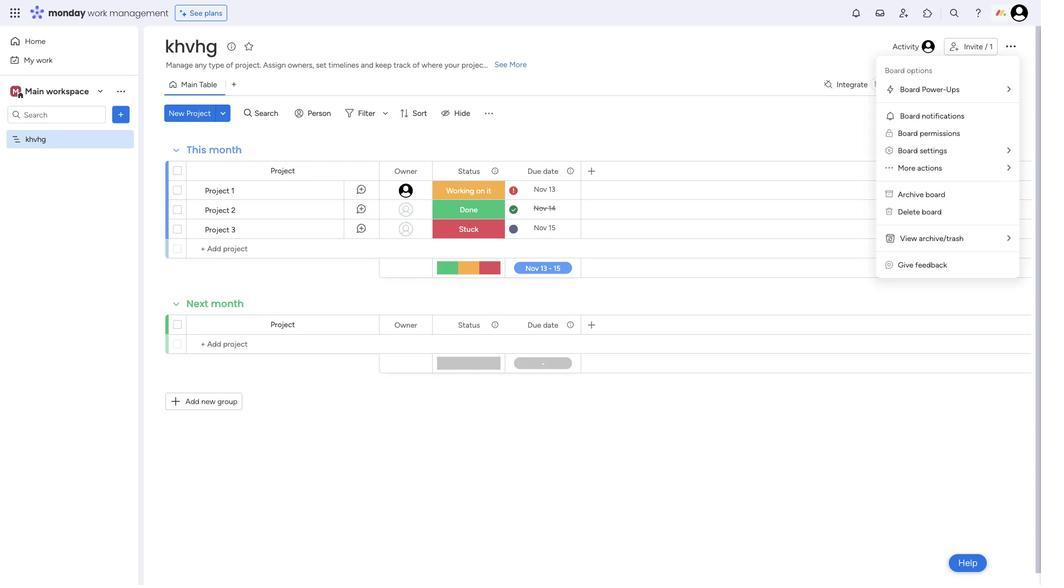 Task type: describe. For each thing, give the bounding box(es) containing it.
project inside button
[[186, 109, 211, 118]]

settings
[[920, 146, 947, 155]]

board power-ups
[[900, 85, 960, 94]]

Search in workspace field
[[23, 108, 91, 121]]

1 column information image from the top
[[566, 167, 575, 175]]

sort button
[[395, 105, 434, 122]]

add new group
[[186, 397, 238, 407]]

workspace options image
[[116, 86, 126, 97]]

view
[[900, 234, 917, 243]]

invite members image
[[899, 8, 910, 18]]

invite
[[964, 42, 983, 51]]

feedback
[[916, 261, 947, 270]]

hide button
[[437, 105, 477, 122]]

v2 user feedback image
[[886, 261, 893, 270]]

column information image for 2nd status field from the bottom of the page
[[491, 167, 500, 175]]

stands.
[[488, 60, 512, 70]]

working on it
[[446, 186, 491, 196]]

it
[[487, 186, 491, 196]]

board for archive board
[[926, 190, 946, 199]]

help image
[[973, 8, 984, 18]]

timelines
[[329, 60, 359, 70]]

main table button
[[164, 76, 225, 93]]

list arrow image for board settings
[[1008, 147, 1011, 155]]

list arrow image
[[1008, 235, 1011, 242]]

this month
[[187, 143, 242, 157]]

manage any type of project. assign owners, set timelines and keep track of where your project stands.
[[166, 60, 512, 70]]

board settings
[[898, 146, 947, 155]]

monday work management
[[48, 7, 169, 19]]

board permissions
[[898, 129, 960, 138]]

2 owner field from the top
[[392, 319, 420, 331]]

nov 15
[[534, 224, 556, 232]]

workspace
[[46, 86, 89, 97]]

apps image
[[923, 8, 933, 18]]

due date field for second column information icon from the top of the page
[[525, 319, 561, 331]]

stuck
[[459, 225, 479, 234]]

status for 2nd status field from the bottom of the page
[[458, 167, 480, 176]]

due date field for 2nd column information icon from the bottom
[[525, 165, 561, 177]]

nov for nov 13
[[534, 185, 547, 194]]

project 1
[[205, 186, 235, 195]]

notifications
[[922, 111, 965, 121]]

manage
[[166, 60, 193, 70]]

board power-ups image
[[885, 84, 896, 95]]

status for second status field from the top
[[458, 321, 480, 330]]

type
[[209, 60, 224, 70]]

table
[[199, 80, 217, 89]]

project
[[462, 60, 486, 70]]

assign
[[263, 60, 286, 70]]

due date for 'due date' field corresponding to 2nd column information icon from the bottom
[[528, 167, 559, 176]]

actions
[[918, 164, 942, 173]]

v2 done deadline image
[[509, 205, 518, 215]]

board for board options
[[885, 66, 905, 75]]

khvhg list box
[[0, 128, 138, 295]]

archive
[[898, 190, 924, 199]]

any
[[195, 60, 207, 70]]

invite / 1
[[964, 42, 993, 51]]

home button
[[7, 33, 117, 50]]

1 vertical spatial 1
[[231, 186, 235, 195]]

1 owner from the top
[[395, 167, 417, 176]]

see for see more
[[495, 60, 508, 69]]

give feedback
[[898, 261, 947, 270]]

add view image
[[232, 81, 236, 89]]

automate
[[950, 80, 984, 89]]

v2 search image
[[244, 107, 252, 119]]

board notifications image
[[885, 111, 896, 121]]

0 vertical spatial options image
[[1005, 39, 1018, 52]]

1 horizontal spatial khvhg
[[165, 34, 217, 59]]

dapulse admin menu image
[[886, 146, 893, 155]]

sort
[[413, 109, 427, 118]]

project.
[[235, 60, 261, 70]]

delete board
[[898, 207, 942, 217]]

invite / 1 button
[[944, 38, 998, 55]]

Search field
[[252, 106, 285, 121]]

plans
[[205, 8, 222, 18]]

next
[[187, 297, 208, 311]]

group
[[217, 397, 238, 407]]

filter button
[[341, 105, 392, 122]]

3
[[231, 225, 236, 234]]

month for next month
[[211, 297, 244, 311]]

1 due from the top
[[528, 167, 541, 176]]

project 2
[[205, 206, 236, 215]]

give
[[898, 261, 914, 270]]

khvhg field
[[162, 34, 220, 59]]

khvhg inside list box
[[25, 135, 46, 144]]

dapulse integrations image
[[824, 81, 833, 89]]

hide
[[454, 109, 470, 118]]

home
[[25, 37, 46, 46]]

2
[[231, 206, 236, 215]]

this
[[187, 143, 206, 157]]

main for main workspace
[[25, 86, 44, 97]]

add
[[186, 397, 199, 407]]

arrow down image
[[379, 107, 392, 120]]

select product image
[[10, 8, 21, 18]]

my work
[[24, 55, 53, 65]]

see plans button
[[175, 5, 227, 21]]

keep
[[375, 60, 392, 70]]

management
[[109, 7, 169, 19]]

board for delete board
[[922, 207, 942, 217]]

autopilot image
[[936, 77, 946, 91]]

owners,
[[288, 60, 314, 70]]

2 of from the left
[[413, 60, 420, 70]]

workspace selection element
[[10, 85, 91, 99]]

0 horizontal spatial options image
[[116, 109, 126, 120]]

and
[[361, 60, 374, 70]]

help
[[959, 558, 978, 569]]

on
[[476, 186, 485, 196]]

nov 14
[[534, 204, 556, 213]]

/
[[985, 42, 988, 51]]



Task type: locate. For each thing, give the bounding box(es) containing it.
1 vertical spatial date
[[543, 321, 559, 330]]

+ Add project text field
[[192, 242, 374, 255]]

new project
[[169, 109, 211, 118]]

show board description image
[[225, 41, 238, 52]]

archive/trash
[[919, 234, 964, 243]]

0 vertical spatial due
[[528, 167, 541, 176]]

working
[[446, 186, 474, 196]]

main table
[[181, 80, 217, 89]]

your
[[445, 60, 460, 70]]

1 vertical spatial status field
[[455, 319, 483, 331]]

1 vertical spatial month
[[211, 297, 244, 311]]

see for see plans
[[190, 8, 203, 18]]

v2 overdue deadline image
[[509, 186, 518, 196]]

2 owner from the top
[[395, 321, 417, 330]]

2 nov from the top
[[534, 204, 547, 213]]

track
[[394, 60, 411, 70]]

1 vertical spatial column information image
[[491, 321, 500, 330]]

board up delete board at the top right of page
[[926, 190, 946, 199]]

1 vertical spatial due date field
[[525, 319, 561, 331]]

2 due date from the top
[[528, 321, 559, 330]]

activity button
[[889, 38, 940, 55]]

board down archive board
[[922, 207, 942, 217]]

work for monday
[[88, 7, 107, 19]]

0 vertical spatial owner
[[395, 167, 417, 176]]

1 horizontal spatial 1
[[990, 42, 993, 51]]

nov left 14
[[534, 204, 547, 213]]

collapse board header image
[[1008, 80, 1017, 89]]

1 vertical spatial column information image
[[566, 321, 575, 330]]

1 vertical spatial due
[[528, 321, 541, 330]]

board
[[926, 190, 946, 199], [922, 207, 942, 217]]

0 vertical spatial due date field
[[525, 165, 561, 177]]

2 date from the top
[[543, 321, 559, 330]]

delete
[[898, 207, 920, 217]]

help button
[[949, 555, 987, 573]]

1 vertical spatial status
[[458, 321, 480, 330]]

1 status from the top
[[458, 167, 480, 176]]

my
[[24, 55, 34, 65]]

of right type
[[226, 60, 233, 70]]

board for board notifications
[[900, 111, 920, 121]]

2 column information image from the top
[[566, 321, 575, 330]]

1 vertical spatial owner
[[395, 321, 417, 330]]

v2 permission outline image
[[886, 129, 893, 138]]

m
[[13, 87, 19, 96]]

0 vertical spatial list arrow image
[[1008, 85, 1011, 93]]

search everything image
[[949, 8, 960, 18]]

14
[[549, 204, 556, 213]]

1 vertical spatial options image
[[116, 109, 126, 120]]

due date for 'due date' field for second column information icon from the top of the page
[[528, 321, 559, 330]]

list arrow image for more actions
[[1008, 164, 1011, 172]]

my work button
[[7, 51, 117, 69]]

main inside workspace selection element
[[25, 86, 44, 97]]

0 horizontal spatial more
[[509, 60, 527, 69]]

0 vertical spatial status field
[[455, 165, 483, 177]]

month right next
[[211, 297, 244, 311]]

date
[[543, 167, 559, 176], [543, 321, 559, 330]]

options
[[907, 66, 933, 75]]

1 up 2 on the top left of the page
[[231, 186, 235, 195]]

0 vertical spatial column information image
[[566, 167, 575, 175]]

options image right /
[[1005, 39, 1018, 52]]

list arrow image for board power-ups
[[1008, 85, 1011, 93]]

1 vertical spatial nov
[[534, 204, 547, 213]]

1 right /
[[990, 42, 993, 51]]

see inside button
[[190, 8, 203, 18]]

owner
[[395, 167, 417, 176], [395, 321, 417, 330]]

angle down image
[[221, 109, 226, 117]]

person button
[[290, 105, 338, 122]]

main workspace
[[25, 86, 89, 97]]

1 vertical spatial more
[[898, 164, 916, 173]]

board up board power-ups image
[[885, 66, 905, 75]]

see left "plans"
[[190, 8, 203, 18]]

menu containing board options
[[877, 56, 1020, 278]]

1 horizontal spatial work
[[88, 7, 107, 19]]

board for board power-ups
[[900, 85, 920, 94]]

set
[[316, 60, 327, 70]]

new
[[169, 109, 185, 118]]

menu
[[877, 56, 1020, 278]]

0 vertical spatial nov
[[534, 185, 547, 194]]

1 horizontal spatial main
[[181, 80, 197, 89]]

more actions
[[898, 164, 942, 173]]

2 due from the top
[[528, 321, 541, 330]]

15
[[549, 224, 556, 232]]

13
[[549, 185, 556, 194]]

board for board settings
[[898, 146, 918, 155]]

1 vertical spatial work
[[36, 55, 53, 65]]

activity
[[893, 42, 919, 51]]

1 vertical spatial due date
[[528, 321, 559, 330]]

monday
[[48, 7, 85, 19]]

month for this month
[[209, 143, 242, 157]]

of right track
[[413, 60, 420, 70]]

board for board permissions
[[898, 129, 918, 138]]

more
[[509, 60, 527, 69], [898, 164, 916, 173]]

board notifications
[[900, 111, 965, 121]]

person
[[308, 109, 331, 118]]

see plans
[[190, 8, 222, 18]]

month inside field
[[209, 143, 242, 157]]

0 vertical spatial more
[[509, 60, 527, 69]]

main left table
[[181, 80, 197, 89]]

filter
[[358, 109, 375, 118]]

2 vertical spatial list arrow image
[[1008, 164, 1011, 172]]

1 horizontal spatial of
[[413, 60, 420, 70]]

column information image for second status field from the top
[[491, 321, 500, 330]]

0 vertical spatial status
[[458, 167, 480, 176]]

nov left 13
[[534, 185, 547, 194]]

done
[[460, 205, 478, 215]]

3 list arrow image from the top
[[1008, 164, 1011, 172]]

0 vertical spatial khvhg
[[165, 34, 217, 59]]

nov for nov 15
[[534, 224, 547, 232]]

column information image
[[566, 167, 575, 175], [566, 321, 575, 330]]

board right "dapulse admin menu" image
[[898, 146, 918, 155]]

project
[[186, 109, 211, 118], [271, 166, 295, 175], [205, 186, 230, 195], [205, 206, 230, 215], [205, 225, 230, 234], [271, 320, 295, 330]]

khvhg
[[165, 34, 217, 59], [25, 135, 46, 144]]

0 vertical spatial date
[[543, 167, 559, 176]]

1 vertical spatial khvhg
[[25, 135, 46, 144]]

date for 'due date' field corresponding to 2nd column information icon from the bottom
[[543, 167, 559, 176]]

notifications image
[[851, 8, 862, 18]]

project 3
[[205, 225, 236, 234]]

0 vertical spatial board
[[926, 190, 946, 199]]

1 due date from the top
[[528, 167, 559, 176]]

view archive/trash
[[900, 234, 964, 243]]

board right v2 permission outline icon
[[898, 129, 918, 138]]

0 vertical spatial month
[[209, 143, 242, 157]]

v2 delete line image
[[886, 207, 893, 217]]

nov left "15"
[[534, 224, 547, 232]]

status
[[458, 167, 480, 176], [458, 321, 480, 330]]

add to favorites image
[[243, 41, 254, 52]]

dapulse archived image
[[886, 190, 893, 199]]

nov for nov 14
[[534, 204, 547, 213]]

1 inside "button"
[[990, 42, 993, 51]]

option
[[0, 130, 138, 132]]

date for 'due date' field for second column information icon from the top of the page
[[543, 321, 559, 330]]

1 vertical spatial board
[[922, 207, 942, 217]]

0 horizontal spatial 1
[[231, 186, 235, 195]]

3 nov from the top
[[534, 224, 547, 232]]

work
[[88, 7, 107, 19], [36, 55, 53, 65]]

due
[[528, 167, 541, 176], [528, 321, 541, 330]]

0 vertical spatial work
[[88, 7, 107, 19]]

list arrow image
[[1008, 85, 1011, 93], [1008, 147, 1011, 155], [1008, 164, 1011, 172]]

0 horizontal spatial main
[[25, 86, 44, 97]]

1 vertical spatial list arrow image
[[1008, 147, 1011, 155]]

Due date field
[[525, 165, 561, 177], [525, 319, 561, 331]]

options image down workspace options image
[[116, 109, 126, 120]]

inbox image
[[875, 8, 886, 18]]

work for my
[[36, 55, 53, 65]]

see more link
[[494, 59, 528, 70]]

1 column information image from the top
[[491, 167, 500, 175]]

nov
[[534, 185, 547, 194], [534, 204, 547, 213], [534, 224, 547, 232]]

khvhg up any
[[165, 34, 217, 59]]

0 vertical spatial see
[[190, 8, 203, 18]]

1 horizontal spatial see
[[495, 60, 508, 69]]

2 due date field from the top
[[525, 319, 561, 331]]

Status field
[[455, 165, 483, 177], [455, 319, 483, 331]]

work inside button
[[36, 55, 53, 65]]

column information image
[[491, 167, 500, 175], [491, 321, 500, 330]]

archive board
[[898, 190, 946, 199]]

board
[[885, 66, 905, 75], [900, 85, 920, 94], [900, 111, 920, 121], [898, 129, 918, 138], [898, 146, 918, 155]]

1 vertical spatial see
[[495, 60, 508, 69]]

Owner field
[[392, 165, 420, 177], [392, 319, 420, 331]]

1 horizontal spatial more
[[898, 164, 916, 173]]

1 of from the left
[[226, 60, 233, 70]]

main inside button
[[181, 80, 197, 89]]

main
[[181, 80, 197, 89], [25, 86, 44, 97]]

ups
[[947, 85, 960, 94]]

month inside field
[[211, 297, 244, 311]]

board options
[[885, 66, 933, 75]]

board down the board options
[[900, 85, 920, 94]]

month right the this
[[209, 143, 242, 157]]

1 list arrow image from the top
[[1008, 85, 1011, 93]]

2 status from the top
[[458, 321, 480, 330]]

0 vertical spatial 1
[[990, 42, 993, 51]]

where
[[422, 60, 443, 70]]

khvhg down search in workspace field
[[25, 135, 46, 144]]

1 due date field from the top
[[525, 165, 561, 177]]

0 vertical spatial column information image
[[491, 167, 500, 175]]

1 nov from the top
[[534, 185, 547, 194]]

0 vertical spatial due date
[[528, 167, 559, 176]]

work right my
[[36, 55, 53, 65]]

workspace image
[[10, 85, 21, 97]]

more right the project
[[509, 60, 527, 69]]

2 column information image from the top
[[491, 321, 500, 330]]

+ Add project text field
[[192, 338, 374, 351]]

due date
[[528, 167, 559, 176], [528, 321, 559, 330]]

integrate
[[837, 80, 868, 89]]

power-
[[922, 85, 947, 94]]

more right more dots image
[[898, 164, 916, 173]]

more dots image
[[886, 164, 893, 173]]

nov 13
[[534, 185, 556, 194]]

2 vertical spatial nov
[[534, 224, 547, 232]]

1 owner field from the top
[[392, 165, 420, 177]]

main right workspace icon
[[25, 86, 44, 97]]

see more
[[495, 60, 527, 69]]

options image
[[1005, 39, 1018, 52], [116, 109, 126, 120]]

2 status field from the top
[[455, 319, 483, 331]]

0 horizontal spatial khvhg
[[25, 135, 46, 144]]

permissions
[[920, 129, 960, 138]]

gary orlando image
[[1011, 4, 1028, 22]]

2 list arrow image from the top
[[1008, 147, 1011, 155]]

1 vertical spatial owner field
[[392, 319, 420, 331]]

Next month field
[[184, 297, 247, 311]]

0 vertical spatial owner field
[[392, 165, 420, 177]]

of
[[226, 60, 233, 70], [413, 60, 420, 70]]

add new group button
[[165, 393, 243, 411]]

1 date from the top
[[543, 167, 559, 176]]

1 horizontal spatial options image
[[1005, 39, 1018, 52]]

0 horizontal spatial work
[[36, 55, 53, 65]]

board right board notifications image at the top right of the page
[[900, 111, 920, 121]]

see right the project
[[495, 60, 508, 69]]

main for main table
[[181, 80, 197, 89]]

view archive/trash image
[[885, 233, 896, 244]]

menu image
[[483, 108, 494, 119]]

This month field
[[184, 143, 245, 157]]

1 status field from the top
[[455, 165, 483, 177]]

0 horizontal spatial see
[[190, 8, 203, 18]]

new project button
[[164, 105, 215, 122]]

work right monday
[[88, 7, 107, 19]]

next month
[[187, 297, 244, 311]]

0 horizontal spatial of
[[226, 60, 233, 70]]

new
[[201, 397, 216, 407]]



Task type: vqa. For each thing, say whether or not it's contained in the screenshot.
leftmost Session
no



